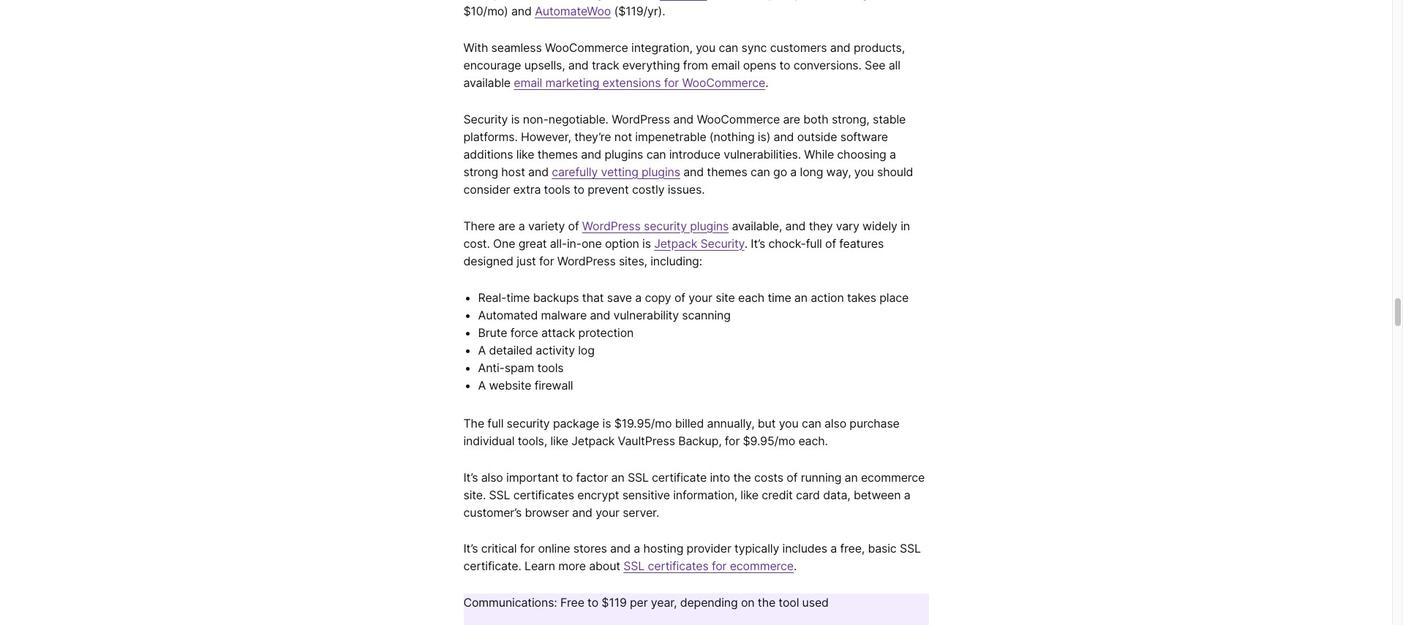 Task type: describe. For each thing, give the bounding box(es) containing it.
for down 'provider'
[[712, 559, 727, 574]]

1 vertical spatial ecommerce
[[730, 559, 794, 574]]

there
[[464, 219, 495, 233]]

for down everything
[[664, 75, 679, 90]]

and up conversions. on the top of page
[[830, 40, 851, 55]]

host
[[501, 165, 525, 179]]

a up great on the left of the page
[[519, 219, 525, 233]]

track
[[592, 58, 619, 72]]

free
[[560, 596, 584, 610]]

ssl up customer's
[[489, 488, 510, 502]]

$9.95/mo
[[743, 434, 795, 448]]

consider
[[464, 182, 510, 197]]

to right free
[[588, 596, 599, 610]]

2 time from the left
[[768, 290, 791, 305]]

automated
[[478, 308, 538, 322]]

however,
[[521, 129, 571, 144]]

security inside the full security package is $19.95/mo billed annually, but you can also purchase individual tools, like jetpack vaultpress backup, for $9.95/mo each.
[[507, 416, 550, 431]]

information,
[[673, 488, 738, 502]]

year,
[[651, 596, 677, 610]]

available
[[464, 75, 511, 90]]

scanning
[[682, 308, 731, 322]]

customer's
[[464, 505, 522, 520]]

including:
[[651, 254, 702, 268]]

of inside . it's chock-full of features designed just for wordpress sites, including:
[[825, 236, 836, 251]]

communications:
[[464, 596, 557, 610]]

($119/yr).
[[614, 4, 665, 18]]

also inside the full security package is $19.95/mo billed annually, but you can also purchase individual tools, like jetpack vaultpress backup, for $9.95/mo each.
[[825, 416, 847, 431]]

1 horizontal spatial security
[[701, 236, 745, 251]]

ssl certificates for ecommerce link
[[624, 559, 794, 574]]

site
[[716, 290, 735, 305]]

a inside security is non-negotiable. wordpress and woocommerce are both strong, stable platforms. however, they're not impenetrable (nothing is) and outside software additions like themes and plugins can introduce vulnerabilities. while choosing a strong host and
[[890, 147, 896, 162]]

tools inside and themes can go a long way, you should consider extra tools to prevent costly issues.
[[544, 182, 570, 197]]

1 a from the top
[[478, 343, 486, 358]]

each.
[[799, 434, 828, 448]]

important
[[506, 470, 559, 485]]

that
[[582, 290, 604, 305]]

provider
[[687, 542, 732, 556]]

to inside it's also important to factor an ssl certificate into the costs of running an ecommerce site. ssl certificates encrypt sensitive information, like credit card data, between a customer's browser and your server.
[[562, 470, 573, 485]]

available, and they vary widely in cost. one great all-in-one option is
[[464, 219, 910, 251]]

spam
[[505, 360, 534, 375]]

and down they're
[[581, 147, 602, 162]]

2 horizontal spatial an
[[845, 470, 858, 485]]

full inside the full security package is $19.95/mo billed annually, but you can also purchase individual tools, like jetpack vaultpress backup, for $9.95/mo each.
[[488, 416, 504, 431]]

typically
[[735, 542, 779, 556]]

at
[[872, 0, 882, 1]]

copy
[[645, 290, 671, 305]]

package
[[553, 416, 599, 431]]

jetpack security
[[654, 236, 745, 251]]

data,
[[823, 488, 851, 502]]

option
[[605, 236, 639, 251]]

the
[[464, 416, 484, 431]]

can inside the full security package is $19.95/mo billed annually, but you can also purchase individual tools, like jetpack vaultpress backup, for $9.95/mo each.
[[802, 416, 821, 431]]

while
[[804, 147, 834, 162]]

automatewoo link
[[535, 4, 611, 18]]

for inside . it's chock-full of features designed just for wordpress sites, including:
[[539, 254, 554, 268]]

full inside . it's chock-full of features designed just for wordpress sites, including:
[[806, 236, 822, 251]]

0 horizontal spatial an
[[611, 470, 625, 485]]

ssl up sensitive
[[628, 470, 649, 485]]

should
[[877, 165, 913, 179]]

a left hosting
[[634, 542, 640, 556]]

browser
[[525, 505, 569, 520]]

customers
[[770, 40, 827, 55]]

impenetrable
[[635, 129, 706, 144]]

log
[[578, 343, 595, 358]]

costs
[[754, 470, 784, 485]]

jetpack security link
[[654, 236, 745, 251]]

stores
[[574, 542, 607, 556]]

can inside with seamless woocommerce integration, you can sync customers and products, encourage upsells, and track everything from email opens to conversions. see all available
[[719, 40, 738, 55]]

platforms.
[[464, 129, 518, 144]]

marketing
[[546, 75, 599, 90]]

0 horizontal spatial email
[[514, 75, 542, 90]]

more
[[558, 559, 586, 574]]

save
[[607, 290, 632, 305]]

like inside security is non-negotiable. wordpress and woocommerce are both strong, stable platforms. however, they're not impenetrable (nothing is) and outside software additions like themes and plugins can introduce vulnerabilities. while choosing a strong host and
[[516, 147, 534, 162]]

seamless
[[491, 40, 542, 55]]

1 vertical spatial plugins
[[642, 165, 680, 179]]

your inside it's also important to factor an ssl certificate into the costs of running an ecommerce site. ssl certificates encrypt sensitive information, like credit card data, between a customer's browser and your server.
[[596, 505, 620, 520]]

the inside it's also important to factor an ssl certificate into the costs of running an ecommerce site. ssl certificates encrypt sensitive information, like credit card data, between a customer's browser and your server.
[[734, 470, 751, 485]]

communications: free to $119 per year, depending on the tool used
[[464, 596, 829, 610]]

brute
[[478, 325, 507, 340]]

real-
[[478, 290, 507, 305]]

2 vertical spatial plugins
[[690, 219, 729, 233]]

$19.95/mo
[[614, 416, 672, 431]]

of inside real-time backups that save a copy of your site each time an action takes place automated malware and vulnerability scanning brute force attack protection a detailed activity log anti-spam tools a website firewall
[[675, 290, 686, 305]]

ecommerce inside it's also important to factor an ssl certificate into the costs of running an ecommerce site. ssl certificates encrypt sensitive information, like credit card data, between a customer's browser and your server.
[[861, 470, 925, 485]]

products,
[[854, 40, 905, 55]]

upsells,
[[524, 58, 565, 72]]

and up marketing in the top left of the page
[[568, 58, 589, 72]]

learn
[[525, 559, 555, 574]]

per
[[630, 596, 648, 610]]

opens
[[743, 58, 776, 72]]

you inside and themes can go a long way, you should consider extra tools to prevent costly issues.
[[854, 165, 874, 179]]

it's for it's also important to factor an ssl certificate into the costs of running an ecommerce site. ssl certificates encrypt sensitive information, like credit card data, between a customer's browser and your server.
[[464, 470, 478, 485]]

extra
[[513, 182, 541, 197]]

on
[[741, 596, 755, 610]]

security inside security is non-negotiable. wordpress and woocommerce are both strong, stable platforms. however, they're not impenetrable (nothing is) and outside software additions like themes and plugins can introduce vulnerabilities. while choosing a strong host and
[[464, 112, 508, 126]]

there are a variety of wordpress security plugins
[[464, 219, 729, 233]]

great
[[519, 236, 547, 251]]

1 vertical spatial wordpress
[[582, 219, 641, 233]]

all-
[[550, 236, 567, 251]]

way,
[[827, 165, 851, 179]]

you inside with seamless woocommerce integration, you can sync customers and products, encourage upsells, and track everything from email opens to conversions. see all available
[[696, 40, 716, 55]]

1 horizontal spatial the
[[758, 596, 776, 610]]

certificate
[[652, 470, 707, 485]]

can inside and themes can go a long way, you should consider extra tools to prevent costly issues.
[[751, 165, 770, 179]]

automatewoo ($119/yr).
[[535, 4, 669, 18]]

encrypt
[[578, 488, 619, 502]]

online
[[538, 542, 570, 556]]

carefully vetting plugins
[[552, 165, 680, 179]]

it's critical for online stores and a hosting provider typically includes a free, basic ssl certificate. learn more about
[[464, 542, 921, 574]]

negotiable.
[[549, 112, 609, 126]]

individual
[[464, 434, 515, 448]]

variety
[[528, 219, 565, 233]]

woocommerce inside with seamless woocommerce integration, you can sync customers and products, encourage upsells, and track everything from email opens to conversions. see all available
[[545, 40, 628, 55]]

about
[[589, 559, 620, 574]]



Task type: locate. For each thing, give the bounding box(es) containing it.
is)
[[758, 129, 771, 144]]

0 horizontal spatial is
[[511, 112, 520, 126]]

0 vertical spatial .
[[765, 75, 769, 90]]

cost.
[[464, 236, 490, 251]]

also inside it's also important to factor an ssl certificate into the costs of running an ecommerce site. ssl certificates encrypt sensitive information, like credit card data, between a customer's browser and your server.
[[481, 470, 503, 485]]

running
[[801, 470, 842, 485]]

1 vertical spatial also
[[481, 470, 503, 485]]

is down the wordpress security plugins link
[[642, 236, 651, 251]]

0 horizontal spatial security
[[464, 112, 508, 126]]

outside
[[797, 129, 837, 144]]

2 vertical spatial like
[[741, 488, 759, 502]]

0 vertical spatial a
[[478, 343, 486, 358]]

sensitive
[[622, 488, 670, 502]]

you down choosing
[[854, 165, 874, 179]]

from
[[683, 58, 708, 72]]

long
[[800, 165, 823, 179]]

0 vertical spatial email
[[711, 58, 740, 72]]

email inside with seamless woocommerce integration, you can sync customers and products, encourage upsells, and track everything from email opens to conversions. see all available
[[711, 58, 740, 72]]

0 vertical spatial woocommerce
[[545, 40, 628, 55]]

2 vertical spatial wordpress
[[557, 254, 616, 268]]

0 vertical spatial like
[[516, 147, 534, 162]]

ssl right basic
[[900, 542, 921, 556]]

to down the "customers"
[[780, 58, 790, 72]]

1 vertical spatial woocommerce
[[682, 75, 765, 90]]

1 vertical spatial full
[[488, 416, 504, 431]]

to inside with seamless woocommerce integration, you can sync customers and products, encourage upsells, and track everything from email opens to conversions. see all available
[[780, 58, 790, 72]]

like inside the full security package is $19.95/mo billed annually, but you can also purchase individual tools, like jetpack vaultpress backup, for $9.95/mo each.
[[551, 434, 569, 448]]

1 horizontal spatial themes
[[707, 165, 748, 179]]

software
[[840, 129, 888, 144]]

it's up site.
[[464, 470, 478, 485]]

of right copy
[[675, 290, 686, 305]]

0 vertical spatial you
[[696, 40, 716, 55]]

a inside real-time backups that save a copy of your site each time an action takes place automated malware and vulnerability scanning brute force attack protection a detailed activity log anti-spam tools a website firewall
[[635, 290, 642, 305]]

and up the extra
[[528, 165, 549, 179]]

1 vertical spatial certificates
[[648, 559, 709, 574]]

email down upsells,
[[514, 75, 542, 90]]

widely
[[863, 219, 898, 233]]

certificates inside it's also important to factor an ssl certificate into the costs of running an ecommerce site. ssl certificates encrypt sensitive information, like credit card data, between a customer's browser and your server.
[[513, 488, 574, 502]]

security up platforms.
[[464, 112, 508, 126]]

plugins up the jetpack security
[[690, 219, 729, 233]]

wordpress inside . it's chock-full of features designed just for wordpress sites, including:
[[557, 254, 616, 268]]

is left non-
[[511, 112, 520, 126]]

email marketing extensions for woocommerce .
[[514, 75, 769, 90]]

time
[[507, 290, 530, 305], [768, 290, 791, 305]]

. down opens
[[765, 75, 769, 90]]

it's down available,
[[751, 236, 766, 251]]

designed
[[464, 254, 514, 268]]

can down "vulnerabilities."
[[751, 165, 770, 179]]

1 horizontal spatial ecommerce
[[861, 470, 925, 485]]

stable
[[873, 112, 906, 126]]

0 horizontal spatial .
[[745, 236, 748, 251]]

2 a from the top
[[478, 378, 486, 393]]

tools down carefully
[[544, 182, 570, 197]]

your down encrypt
[[596, 505, 620, 520]]

time up automated
[[507, 290, 530, 305]]

non-
[[523, 112, 549, 126]]

strong,
[[832, 112, 870, 126]]

it's
[[751, 236, 766, 251], [464, 470, 478, 485], [464, 542, 478, 556]]

between
[[854, 488, 901, 502]]

1 horizontal spatial email
[[711, 58, 740, 72]]

sites,
[[619, 254, 648, 268]]

everything
[[623, 58, 680, 72]]

for right the just
[[539, 254, 554, 268]]

used
[[802, 596, 829, 610]]

conversions.
[[794, 58, 862, 72]]

see
[[865, 58, 886, 72]]

it's inside it's also important to factor an ssl certificate into the costs of running an ecommerce site. ssl certificates encrypt sensitive information, like credit card data, between a customer's browser and your server.
[[464, 470, 478, 485]]

hosting
[[643, 542, 684, 556]]

0 vertical spatial are
[[783, 112, 800, 126]]

paid
[[768, 0, 792, 1]]

an up data,
[[845, 470, 858, 485]]

wordpress up "option" at the top left of the page
[[582, 219, 641, 233]]

2 vertical spatial woocommerce
[[697, 112, 780, 126]]

1 horizontal spatial also
[[825, 416, 847, 431]]

can up each.
[[802, 416, 821, 431]]

jetpack inside the full security package is $19.95/mo billed annually, but you can also purchase individual tools, like jetpack vaultpress backup, for $9.95/mo each.
[[572, 434, 615, 448]]

detailed
[[489, 343, 533, 358]]

includes
[[783, 542, 827, 556]]

1 vertical spatial themes
[[707, 165, 748, 179]]

are inside security is non-negotiable. wordpress and woocommerce are both strong, stable platforms. however, they're not impenetrable (nothing is) and outside software additions like themes and plugins can introduce vulnerabilities. while choosing a strong host and
[[783, 112, 800, 126]]

2 horizontal spatial you
[[854, 165, 874, 179]]

and up the protection
[[590, 308, 610, 322]]

and up impenetrable
[[673, 112, 694, 126]]

woocommerce up track
[[545, 40, 628, 55]]

a left free,
[[831, 542, 837, 556]]

you right but at the right of the page
[[779, 416, 799, 431]]

plans
[[795, 0, 824, 1]]

you up from
[[696, 40, 716, 55]]

you inside the full security package is $19.95/mo billed annually, but you can also purchase individual tools, like jetpack vaultpress backup, for $9.95/mo each.
[[779, 416, 799, 431]]

certificates down hosting
[[648, 559, 709, 574]]

is inside "available, and they vary widely in cost. one great all-in-one option is"
[[642, 236, 651, 251]]

email
[[711, 58, 740, 72], [514, 75, 542, 90]]

email marketing extensions for woocommerce link
[[514, 75, 765, 90]]

to inside and themes can go a long way, you should consider extra tools to prevent costly issues.
[[574, 182, 585, 197]]

just
[[517, 254, 536, 268]]

and inside and themes can go a long way, you should consider extra tools to prevent costly issues.
[[684, 165, 704, 179]]

is right "package"
[[603, 416, 611, 431]]

security up tools,
[[507, 416, 550, 431]]

not
[[614, 129, 632, 144]]

is inside security is non-negotiable. wordpress and woocommerce are both strong, stable platforms. however, they're not impenetrable (nothing is) and outside software additions like themes and plugins can introduce vulnerabilities. while choosing a strong host and
[[511, 112, 520, 126]]

and up the chock-
[[786, 219, 806, 233]]

like inside it's also important to factor an ssl certificate into the costs of running an ecommerce site. ssl certificates encrypt sensitive information, like credit card data, between a customer's browser and your server.
[[741, 488, 759, 502]]

costly
[[632, 182, 665, 197]]

1 horizontal spatial certificates
[[648, 559, 709, 574]]

2 vertical spatial it's
[[464, 542, 478, 556]]

1 horizontal spatial is
[[603, 416, 611, 431]]

1 vertical spatial jetpack
[[572, 434, 615, 448]]

critical
[[481, 542, 517, 556]]

website
[[489, 378, 532, 393]]

wordpress up not
[[612, 112, 670, 126]]

themes inside and themes can go a long way, you should consider extra tools to prevent costly issues.
[[707, 165, 748, 179]]

0 horizontal spatial also
[[481, 470, 503, 485]]

woocommerce down from
[[682, 75, 765, 90]]

protection
[[578, 325, 634, 340]]

features
[[839, 236, 884, 251]]

can left sync at top
[[719, 40, 738, 55]]

chock-
[[769, 236, 806, 251]]

an inside real-time backups that save a copy of your site each time an action takes place automated malware and vulnerability scanning brute force attack protection a detailed activity log anti-spam tools a website firewall
[[795, 290, 808, 305]]

the right 'on'
[[758, 596, 776, 610]]

a right save
[[635, 290, 642, 305]]

1 vertical spatial your
[[596, 505, 620, 520]]

a inside and themes can go a long way, you should consider extra tools to prevent costly issues.
[[790, 165, 797, 179]]

takes
[[847, 290, 877, 305]]

0 vertical spatial security
[[644, 219, 687, 233]]

strong
[[464, 165, 498, 179]]

jetpack up the including:
[[654, 236, 697, 251]]

plugins down not
[[605, 147, 643, 162]]

.
[[765, 75, 769, 90], [745, 236, 748, 251], [794, 559, 797, 574]]

0 horizontal spatial ecommerce
[[730, 559, 794, 574]]

server.
[[623, 505, 659, 520]]

and inside "(free, with paid plans starting at $10/mo) and"
[[511, 4, 532, 18]]

ecommerce up between
[[861, 470, 925, 485]]

tools
[[544, 182, 570, 197], [537, 360, 564, 375]]

a inside it's also important to factor an ssl certificate into the costs of running an ecommerce site. ssl certificates encrypt sensitive information, like credit card data, between a customer's browser and your server.
[[904, 488, 911, 502]]

2 vertical spatial you
[[779, 416, 799, 431]]

0 vertical spatial certificates
[[513, 488, 574, 502]]

1 vertical spatial a
[[478, 378, 486, 393]]

the
[[734, 470, 751, 485], [758, 596, 776, 610]]

0 vertical spatial full
[[806, 236, 822, 251]]

a up anti- in the bottom left of the page
[[478, 343, 486, 358]]

1 horizontal spatial an
[[795, 290, 808, 305]]

can inside security is non-negotiable. wordpress and woocommerce are both strong, stable platforms. however, they're not impenetrable (nothing is) and outside software additions like themes and plugins can introduce vulnerabilities. while choosing a strong host and
[[647, 147, 666, 162]]

0 vertical spatial is
[[511, 112, 520, 126]]

of up credit
[[787, 470, 798, 485]]

backup,
[[678, 434, 722, 448]]

full down 'they'
[[806, 236, 822, 251]]

and right the $10/mo)
[[511, 4, 532, 18]]

like down "package"
[[551, 434, 569, 448]]

full up individual
[[488, 416, 504, 431]]

a
[[890, 147, 896, 162], [790, 165, 797, 179], [519, 219, 525, 233], [635, 290, 642, 305], [904, 488, 911, 502], [634, 542, 640, 556], [831, 542, 837, 556]]

malware
[[541, 308, 587, 322]]

also up site.
[[481, 470, 503, 485]]

1 vertical spatial are
[[498, 219, 515, 233]]

1 horizontal spatial you
[[779, 416, 799, 431]]

the full security package is $19.95/mo billed annually, but you can also purchase individual tools, like jetpack vaultpress backup, for $9.95/mo each.
[[464, 416, 900, 448]]

like down the costs
[[741, 488, 759, 502]]

0 horizontal spatial security
[[507, 416, 550, 431]]

ecommerce down typically
[[730, 559, 794, 574]]

0 horizontal spatial certificates
[[513, 488, 574, 502]]

woocommerce up (nothing
[[697, 112, 780, 126]]

0 vertical spatial themes
[[538, 147, 578, 162]]

it's also important to factor an ssl certificate into the costs of running an ecommerce site. ssl certificates encrypt sensitive information, like credit card data, between a customer's browser and your server.
[[464, 470, 925, 520]]

plugins inside security is non-negotiable. wordpress and woocommerce are both strong, stable platforms. however, they're not impenetrable (nothing is) and outside software additions like themes and plugins can introduce vulnerabilities. while choosing a strong host and
[[605, 147, 643, 162]]

of up the in- on the left top of the page
[[568, 219, 579, 233]]

wordpress down one
[[557, 254, 616, 268]]

integration,
[[631, 40, 693, 55]]

the right the into on the bottom
[[734, 470, 751, 485]]

1 vertical spatial you
[[854, 165, 874, 179]]

and inside real-time backups that save a copy of your site each time an action takes place automated malware and vulnerability scanning brute force attack protection a detailed activity log anti-spam tools a website firewall
[[590, 308, 610, 322]]

0 vertical spatial ecommerce
[[861, 470, 925, 485]]

introduce
[[669, 147, 721, 162]]

is inside the full security package is $19.95/mo billed annually, but you can also purchase individual tools, like jetpack vaultpress backup, for $9.95/mo each.
[[603, 416, 611, 431]]

like up host
[[516, 147, 534, 162]]

1 horizontal spatial jetpack
[[654, 236, 697, 251]]

vulnerabilities.
[[724, 147, 801, 162]]

1 vertical spatial is
[[642, 236, 651, 251]]

$119
[[602, 596, 627, 610]]

0 vertical spatial security
[[464, 112, 508, 126]]

annually,
[[707, 416, 755, 431]]

anti-
[[478, 360, 505, 375]]

1 vertical spatial .
[[745, 236, 748, 251]]

0 horizontal spatial full
[[488, 416, 504, 431]]

one
[[493, 236, 515, 251]]

an right factor
[[611, 470, 625, 485]]

0 vertical spatial tools
[[544, 182, 570, 197]]

1 horizontal spatial .
[[765, 75, 769, 90]]

0 horizontal spatial are
[[498, 219, 515, 233]]

1 vertical spatial it's
[[464, 470, 478, 485]]

all
[[889, 58, 901, 72]]

1 horizontal spatial security
[[644, 219, 687, 233]]

1 vertical spatial like
[[551, 434, 569, 448]]

. inside . it's chock-full of features designed just for wordpress sites, including:
[[745, 236, 748, 251]]

0 vertical spatial your
[[689, 290, 713, 305]]

billed
[[675, 416, 704, 431]]

0 vertical spatial the
[[734, 470, 751, 485]]

plugins up "costly"
[[642, 165, 680, 179]]

(nothing
[[710, 129, 755, 144]]

tools inside real-time backups that save a copy of your site each time an action takes place automated malware and vulnerability scanning brute force attack protection a detailed activity log anti-spam tools a website firewall
[[537, 360, 564, 375]]

themes down (nothing
[[707, 165, 748, 179]]

. down available,
[[745, 236, 748, 251]]

it's for it's critical for online stores and a hosting provider typically includes a free, basic ssl certificate. learn more about
[[464, 542, 478, 556]]

and down encrypt
[[572, 505, 593, 520]]

for inside it's critical for online stores and a hosting provider typically includes a free, basic ssl certificate. learn more about
[[520, 542, 535, 556]]

1 horizontal spatial like
[[551, 434, 569, 448]]

tools up firewall
[[537, 360, 564, 375]]

wordpress
[[612, 112, 670, 126], [582, 219, 641, 233], [557, 254, 616, 268]]

ssl right about
[[624, 559, 645, 574]]

1 vertical spatial the
[[758, 596, 776, 610]]

2 horizontal spatial .
[[794, 559, 797, 574]]

it's up certificate.
[[464, 542, 478, 556]]

security down available,
[[701, 236, 745, 251]]

a down anti- in the bottom left of the page
[[478, 378, 486, 393]]

0 horizontal spatial time
[[507, 290, 530, 305]]

your
[[689, 290, 713, 305], [596, 505, 620, 520]]

email right from
[[711, 58, 740, 72]]

are left "both"
[[783, 112, 800, 126]]

0 horizontal spatial like
[[516, 147, 534, 162]]

and themes can go a long way, you should consider extra tools to prevent costly issues.
[[464, 165, 913, 197]]

0 vertical spatial plugins
[[605, 147, 643, 162]]

1 vertical spatial tools
[[537, 360, 564, 375]]

prevent
[[588, 182, 629, 197]]

full
[[806, 236, 822, 251], [488, 416, 504, 431]]

for down annually,
[[725, 434, 740, 448]]

1 vertical spatial email
[[514, 75, 542, 90]]

1 horizontal spatial full
[[806, 236, 822, 251]]

it's inside it's critical for online stores and a hosting provider typically includes a free, basic ssl certificate. learn more about
[[464, 542, 478, 556]]

can down impenetrable
[[647, 147, 666, 162]]

and right is) in the top of the page
[[774, 129, 794, 144]]

ssl inside it's critical for online stores and a hosting provider typically includes a free, basic ssl certificate. learn more about
[[900, 542, 921, 556]]

vaultpress
[[618, 434, 675, 448]]

2 vertical spatial is
[[603, 416, 611, 431]]

1 horizontal spatial time
[[768, 290, 791, 305]]

time right each
[[768, 290, 791, 305]]

0 vertical spatial jetpack
[[654, 236, 697, 251]]

ssl
[[628, 470, 649, 485], [489, 488, 510, 502], [900, 542, 921, 556], [624, 559, 645, 574]]

2 horizontal spatial like
[[741, 488, 759, 502]]

1 vertical spatial security
[[507, 416, 550, 431]]

0 horizontal spatial jetpack
[[572, 434, 615, 448]]

and inside "available, and they vary widely in cost. one great all-in-one option is"
[[786, 219, 806, 233]]

2 horizontal spatial is
[[642, 236, 651, 251]]

1 vertical spatial security
[[701, 236, 745, 251]]

(free, with paid plans starting at $10/mo) and
[[464, 0, 882, 18]]

vetting
[[601, 165, 639, 179]]

ssl certificates for ecommerce .
[[624, 559, 797, 574]]

1 time from the left
[[507, 290, 530, 305]]

0 vertical spatial wordpress
[[612, 112, 670, 126]]

they're
[[574, 129, 611, 144]]

of down 'they'
[[825, 236, 836, 251]]

wordpress inside security is non-negotiable. wordpress and woocommerce are both strong, stable platforms. however, they're not impenetrable (nothing is) and outside software additions like themes and plugins can introduce vulnerabilities. while choosing a strong host and
[[612, 112, 670, 126]]

0 horizontal spatial you
[[696, 40, 716, 55]]

for inside the full security package is $19.95/mo billed annually, but you can also purchase individual tools, like jetpack vaultpress backup, for $9.95/mo each.
[[725, 434, 740, 448]]

force
[[510, 325, 538, 340]]

a right go
[[790, 165, 797, 179]]

0 vertical spatial also
[[825, 416, 847, 431]]

themes
[[538, 147, 578, 162], [707, 165, 748, 179]]

and inside it's also important to factor an ssl certificate into the costs of running an ecommerce site. ssl certificates encrypt sensitive information, like credit card data, between a customer's browser and your server.
[[572, 505, 593, 520]]

action
[[811, 290, 844, 305]]

your up scanning
[[689, 290, 713, 305]]

your inside real-time backups that save a copy of your site each time an action takes place automated malware and vulnerability scanning brute force attack protection a detailed activity log anti-spam tools a website firewall
[[689, 290, 713, 305]]

of inside it's also important to factor an ssl certificate into the costs of running an ecommerce site. ssl certificates encrypt sensitive information, like credit card data, between a customer's browser and your server.
[[787, 470, 798, 485]]

. down includes
[[794, 559, 797, 574]]

0 horizontal spatial themes
[[538, 147, 578, 162]]

tool
[[779, 596, 799, 610]]

vulnerability
[[614, 308, 679, 322]]

and up about
[[610, 542, 631, 556]]

are up the one
[[498, 219, 515, 233]]

0 vertical spatial it's
[[751, 236, 766, 251]]

to down carefully
[[574, 182, 585, 197]]

1 horizontal spatial are
[[783, 112, 800, 126]]

1 horizontal spatial your
[[689, 290, 713, 305]]

an left action
[[795, 290, 808, 305]]

card
[[796, 488, 820, 502]]

0 horizontal spatial the
[[734, 470, 751, 485]]

also up each.
[[825, 416, 847, 431]]

certificates up browser on the bottom of page
[[513, 488, 574, 502]]

and inside it's critical for online stores and a hosting provider typically includes a free, basic ssl certificate. learn more about
[[610, 542, 631, 556]]

themes inside security is non-negotiable. wordpress and woocommerce are both strong, stable platforms. however, they're not impenetrable (nothing is) and outside software additions like themes and plugins can introduce vulnerabilities. while choosing a strong host and
[[538, 147, 578, 162]]

for up learn
[[520, 542, 535, 556]]

0 horizontal spatial your
[[596, 505, 620, 520]]

into
[[710, 470, 730, 485]]

$10/mo)
[[464, 4, 508, 18]]

themes down however,
[[538, 147, 578, 162]]

are
[[783, 112, 800, 126], [498, 219, 515, 233]]

it's inside . it's chock-full of features designed just for wordpress sites, including:
[[751, 236, 766, 251]]

a right between
[[904, 488, 911, 502]]

jetpack down "package"
[[572, 434, 615, 448]]

and down introduce
[[684, 165, 704, 179]]

woocommerce inside security is non-negotiable. wordpress and woocommerce are both strong, stable platforms. however, they're not impenetrable (nothing is) and outside software additions like themes and plugins can introduce vulnerabilities. while choosing a strong host and
[[697, 112, 780, 126]]

a up "should"
[[890, 147, 896, 162]]

security up . it's chock-full of features designed just for wordpress sites, including:
[[644, 219, 687, 233]]

2 vertical spatial .
[[794, 559, 797, 574]]

to left factor
[[562, 470, 573, 485]]



Task type: vqa. For each thing, say whether or not it's contained in the screenshot.
'at'
yes



